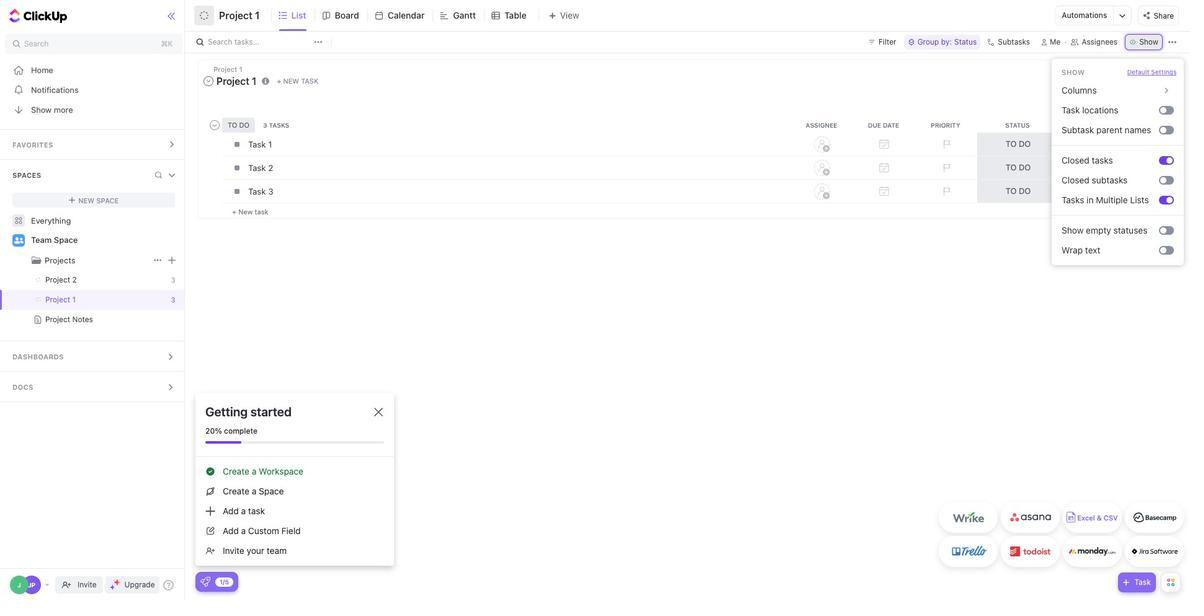 Task type: locate. For each thing, give the bounding box(es) containing it.
3 for project 2
[[171, 276, 175, 284]]

20% complete
[[205, 427, 258, 436]]

2 inside sidebar navigation
[[72, 276, 77, 285]]

1 inside sidebar navigation
[[72, 295, 76, 305]]

getting
[[205, 405, 248, 419]]

0 vertical spatial new
[[283, 77, 299, 85]]

0 horizontal spatial +
[[232, 208, 236, 216]]

0 vertical spatial task
[[1062, 105, 1080, 115]]

field
[[282, 526, 301, 537]]

project for project notes link
[[45, 315, 70, 325]]

+ new task
[[277, 77, 318, 85], [232, 208, 268, 216]]

task down create a space at the left of the page
[[248, 506, 265, 517]]

1 vertical spatial ‎task
[[248, 163, 266, 173]]

0 vertical spatial 2
[[268, 163, 273, 173]]

task 3 link
[[245, 181, 788, 202]]

space
[[96, 196, 119, 204], [54, 235, 78, 245], [259, 486, 284, 497]]

show left 'more'
[[31, 105, 52, 114]]

project down project 2 in the top left of the page
[[45, 295, 70, 305]]

1 add from the top
[[223, 506, 239, 517]]

search left tasks...
[[208, 37, 232, 47]]

a for task
[[241, 506, 246, 517]]

space up everything link
[[96, 196, 119, 204]]

hide
[[1119, 69, 1135, 77]]

0 vertical spatial project 1
[[219, 10, 260, 21]]

2 for project 2
[[72, 276, 77, 285]]

0 vertical spatial ‎task
[[248, 139, 266, 149]]

1 up '‎task 2'
[[268, 139, 272, 149]]

1 up search tasks... text field
[[255, 10, 260, 21]]

notifications
[[31, 85, 79, 95]]

everything link
[[0, 211, 188, 231]]

0 horizontal spatial project 1
[[45, 295, 76, 305]]

hide closed button
[[1107, 66, 1168, 79]]

1 vertical spatial 1
[[268, 139, 272, 149]]

task for task locations
[[1062, 105, 1080, 115]]

team space link
[[31, 231, 177, 251]]

1 inside button
[[255, 10, 260, 21]]

2 closed from the top
[[1062, 175, 1090, 186]]

new inside sidebar navigation
[[78, 196, 94, 204]]

new right list info image
[[283, 77, 299, 85]]

1 vertical spatial 3
[[171, 276, 175, 284]]

0 horizontal spatial + new task
[[232, 208, 268, 216]]

task locations
[[1062, 105, 1119, 115]]

1 create from the top
[[223, 467, 249, 477]]

project up search tasks...
[[219, 10, 253, 21]]

+ new task right list info image
[[277, 77, 318, 85]]

1 vertical spatial +
[[232, 208, 236, 216]]

1 horizontal spatial 2
[[268, 163, 273, 173]]

space inside "link"
[[54, 235, 78, 245]]

add down create a space at the left of the page
[[223, 506, 239, 517]]

0 vertical spatial +
[[277, 77, 281, 85]]

2 horizontal spatial new
[[283, 77, 299, 85]]

1 vertical spatial space
[[54, 235, 78, 245]]

locations
[[1082, 105, 1119, 115]]

closed inside button
[[1062, 175, 1090, 186]]

add down add a task
[[223, 526, 239, 537]]

multiple
[[1096, 195, 1128, 205]]

hide closed
[[1119, 69, 1165, 77]]

new up everything link
[[78, 196, 94, 204]]

statuses
[[1114, 225, 1148, 236]]

+ new task down task 3
[[232, 208, 268, 216]]

1 closed from the top
[[1062, 155, 1090, 166]]

0 vertical spatial 1
[[255, 10, 260, 21]]

1 vertical spatial new
[[78, 196, 94, 204]]

excel
[[1077, 515, 1095, 523]]

0 horizontal spatial new
[[78, 196, 94, 204]]

1 vertical spatial add
[[223, 526, 239, 537]]

‎task for ‎task 1
[[248, 139, 266, 149]]

show down share button
[[1139, 37, 1158, 47]]

task down task 3
[[255, 208, 268, 216]]

show
[[1139, 37, 1158, 47], [1062, 68, 1085, 76], [31, 105, 52, 114], [1062, 225, 1084, 236]]

0 horizontal spatial search
[[24, 39, 49, 48]]

search for search
[[24, 39, 49, 48]]

projects link up project 2 in the top left of the page
[[1, 251, 150, 271]]

task inside button
[[1062, 105, 1080, 115]]

2 vertical spatial task
[[1135, 578, 1151, 588]]

project down projects
[[45, 276, 70, 285]]

show up wrap
[[1062, 225, 1084, 236]]

started
[[251, 405, 292, 419]]

automations button
[[1056, 6, 1113, 25]]

search
[[208, 37, 232, 47], [24, 39, 49, 48]]

closed subtasks button
[[1057, 171, 1159, 190]]

workspace
[[259, 467, 303, 477]]

task
[[1062, 105, 1080, 115], [248, 187, 266, 197], [1135, 578, 1151, 588]]

1 horizontal spatial project 1
[[219, 10, 260, 21]]

1 horizontal spatial invite
[[223, 546, 244, 557]]

+
[[277, 77, 281, 85], [232, 208, 236, 216]]

1 horizontal spatial new
[[238, 208, 253, 216]]

2 vertical spatial new
[[238, 208, 253, 216]]

2 up project 1 link
[[72, 276, 77, 285]]

subtasks
[[1092, 175, 1128, 186]]

project for project 1 link
[[45, 295, 70, 305]]

‎task for ‎task 2
[[248, 163, 266, 173]]

0 vertical spatial + new task
[[277, 77, 318, 85]]

add
[[223, 506, 239, 517], [223, 526, 239, 537]]

1 horizontal spatial + new task
[[277, 77, 318, 85]]

create up create a space at the left of the page
[[223, 467, 249, 477]]

1 for ‎task 1 link
[[268, 139, 272, 149]]

create
[[223, 467, 249, 477], [223, 486, 249, 497]]

1 horizontal spatial task
[[1062, 105, 1080, 115]]

0 horizontal spatial task
[[248, 187, 266, 197]]

names
[[1125, 125, 1151, 135]]

subtask parent names
[[1062, 125, 1151, 135]]

2 horizontal spatial space
[[259, 486, 284, 497]]

space down "create a workspace" on the bottom left of the page
[[259, 486, 284, 497]]

task right list info image
[[301, 77, 318, 85]]

1 vertical spatial closed
[[1062, 175, 1090, 186]]

sidebar navigation
[[0, 0, 188, 602]]

invite inside sidebar navigation
[[78, 581, 97, 590]]

a for workspace
[[252, 467, 256, 477]]

a down add a task
[[241, 526, 246, 537]]

‎task 2
[[248, 163, 273, 173]]

0 horizontal spatial 2
[[72, 276, 77, 285]]

2 projects link from the left
[[45, 251, 150, 271]]

columns button
[[1057, 81, 1179, 101]]

‎task
[[248, 139, 266, 149], [248, 163, 266, 173]]

lists
[[1130, 195, 1149, 205]]

1 horizontal spatial +
[[277, 77, 281, 85]]

0 horizontal spatial 1
[[72, 295, 76, 305]]

search tasks...
[[208, 37, 259, 47]]

upgrade link
[[105, 577, 160, 594]]

closed left tasks
[[1062, 155, 1090, 166]]

closed for closed tasks
[[1062, 155, 1090, 166]]

search inside sidebar navigation
[[24, 39, 49, 48]]

1 horizontal spatial 1
[[255, 10, 260, 21]]

table
[[504, 10, 526, 20]]

project 1 down project 2 in the top left of the page
[[45, 295, 76, 305]]

2 add from the top
[[223, 526, 239, 537]]

0 horizontal spatial space
[[54, 235, 78, 245]]

assignees
[[1082, 37, 1118, 47]]

wrap
[[1062, 245, 1083, 256]]

new down task 3
[[238, 208, 253, 216]]

projects link
[[1, 251, 150, 271], [45, 251, 150, 271]]

home
[[31, 65, 53, 75]]

0 vertical spatial invite
[[223, 546, 244, 557]]

closed inside button
[[1062, 155, 1090, 166]]

‎task up '‎task 2'
[[248, 139, 266, 149]]

invite your team
[[223, 546, 287, 557]]

2 horizontal spatial 1
[[268, 139, 272, 149]]

2 up task 3
[[268, 163, 273, 173]]

2 vertical spatial 1
[[72, 295, 76, 305]]

20%
[[205, 427, 222, 436]]

in
[[1087, 195, 1094, 205]]

search up home
[[24, 39, 49, 48]]

notifications link
[[0, 80, 188, 100]]

‎task down ‎task 1 at the left of the page
[[248, 163, 266, 173]]

onboarding checklist button element
[[200, 578, 210, 588]]

gantt
[[453, 10, 476, 20]]

1 vertical spatial 2
[[72, 276, 77, 285]]

a for space
[[252, 486, 256, 497]]

show up the columns
[[1062, 68, 1085, 76]]

0 vertical spatial space
[[96, 196, 119, 204]]

favorites
[[12, 141, 53, 149]]

1 ‎task from the top
[[248, 139, 266, 149]]

more
[[54, 105, 73, 114]]

0 vertical spatial create
[[223, 467, 249, 477]]

complete
[[224, 427, 258, 436]]

a up create a space at the left of the page
[[252, 467, 256, 477]]

invite left upgrade link
[[78, 581, 97, 590]]

projects link down everything link
[[45, 251, 150, 271]]

add a task
[[223, 506, 265, 517]]

1 horizontal spatial space
[[96, 196, 119, 204]]

0 vertical spatial add
[[223, 506, 239, 517]]

project 1 up search tasks...
[[219, 10, 260, 21]]

1 vertical spatial create
[[223, 486, 249, 497]]

favorites button
[[0, 130, 188, 159]]

1 up project notes
[[72, 295, 76, 305]]

2 vertical spatial 3
[[171, 296, 175, 304]]

2 horizontal spatial task
[[1135, 578, 1151, 588]]

team
[[267, 546, 287, 557]]

add for add a task
[[223, 506, 239, 517]]

create up add a task
[[223, 486, 249, 497]]

1 vertical spatial project 1
[[45, 295, 76, 305]]

create for create a workspace
[[223, 467, 249, 477]]

1 horizontal spatial search
[[208, 37, 232, 47]]

0 vertical spatial closed
[[1062, 155, 1090, 166]]

list info image
[[262, 77, 269, 85]]

a down create a space at the left of the page
[[241, 506, 246, 517]]

1 vertical spatial + new task
[[232, 208, 268, 216]]

settings
[[1151, 68, 1177, 76]]

onboarding checklist button image
[[200, 578, 210, 588]]

space for new space
[[96, 196, 119, 204]]

task for task 3
[[248, 187, 266, 197]]

close image
[[374, 408, 383, 417]]

1 vertical spatial task
[[248, 187, 266, 197]]

a
[[252, 467, 256, 477], [252, 486, 256, 497], [241, 506, 246, 517], [241, 526, 246, 537]]

2 ‎task from the top
[[248, 163, 266, 173]]

create a space
[[223, 486, 284, 497]]

project
[[219, 10, 253, 21], [45, 276, 70, 285], [45, 295, 70, 305], [45, 315, 70, 325]]

0 horizontal spatial invite
[[78, 581, 97, 590]]

custom
[[248, 526, 279, 537]]

&
[[1097, 515, 1102, 523]]

space up projects
[[54, 235, 78, 245]]

project left notes
[[45, 315, 70, 325]]

invite left your
[[223, 546, 244, 557]]

1 vertical spatial invite
[[78, 581, 97, 590]]

2 vertical spatial space
[[259, 486, 284, 497]]

invite for invite your team
[[223, 546, 244, 557]]

1
[[255, 10, 260, 21], [268, 139, 272, 149], [72, 295, 76, 305]]

tasks in multiple lists button
[[1057, 190, 1159, 210]]

project 1
[[219, 10, 260, 21], [45, 295, 76, 305]]

2 create from the top
[[223, 486, 249, 497]]

closed up tasks on the top right
[[1062, 175, 1090, 186]]

add for add a custom field
[[223, 526, 239, 537]]

a down "create a workspace" on the bottom left of the page
[[252, 486, 256, 497]]



Task type: describe. For each thing, give the bounding box(es) containing it.
tasks in multiple lists
[[1062, 195, 1149, 205]]

table link
[[504, 0, 531, 31]]

tasks...
[[234, 37, 259, 47]]

project 1 inside project 1 button
[[219, 10, 260, 21]]

empty
[[1086, 225, 1111, 236]]

show inside dropdown button
[[1139, 37, 1158, 47]]

3 for project 1
[[171, 296, 175, 304]]

calendar link
[[388, 0, 430, 31]]

wrap text button
[[1057, 241, 1159, 261]]

project for 'project 2' link
[[45, 276, 70, 285]]

space for team space
[[54, 235, 78, 245]]

‎task 2 link
[[245, 157, 788, 179]]

dashboards
[[12, 353, 64, 361]]

projects
[[45, 256, 75, 266]]

wrap text
[[1062, 245, 1100, 256]]

task locations button
[[1057, 101, 1159, 120]]

csv
[[1104, 515, 1118, 523]]

project 1 inside project 1 link
[[45, 295, 76, 305]]

text
[[1085, 245, 1100, 256]]

1 projects link from the left
[[1, 251, 150, 271]]

1 for project 1 button
[[255, 10, 260, 21]]

show more
[[31, 105, 73, 114]]

tasks
[[1062, 195, 1084, 205]]

default
[[1127, 68, 1149, 76]]

new space
[[78, 196, 119, 204]]

parent
[[1097, 125, 1122, 135]]

show inside sidebar navigation
[[31, 105, 52, 114]]

everything
[[31, 216, 71, 226]]

‎task 1
[[248, 139, 272, 149]]

1 vertical spatial task
[[255, 208, 268, 216]]

list link
[[291, 0, 311, 31]]

excel & csv
[[1077, 515, 1118, 523]]

excel & csv link
[[1063, 503, 1122, 534]]

docs
[[12, 383, 33, 392]]

Search tasks... text field
[[208, 34, 311, 51]]

invite for invite
[[78, 581, 97, 590]]

share button
[[1138, 6, 1179, 25]]

create for create a space
[[223, 486, 249, 497]]

getting started
[[205, 405, 292, 419]]

1/5
[[220, 579, 229, 586]]

default settings
[[1127, 68, 1177, 76]]

assignees button
[[1066, 35, 1123, 50]]

show empty statuses button
[[1057, 221, 1159, 241]]

project 2
[[45, 276, 77, 285]]

board link
[[335, 0, 364, 31]]

your
[[247, 546, 264, 557]]

closed for closed subtasks
[[1062, 175, 1090, 186]]

subtask parent names button
[[1057, 120, 1159, 140]]

columns
[[1062, 85, 1097, 96]]

0 vertical spatial task
[[301, 77, 318, 85]]

2 for ‎task 2
[[268, 163, 273, 173]]

closed tasks
[[1062, 155, 1113, 166]]

notes
[[72, 315, 93, 325]]

a for custom
[[241, 526, 246, 537]]

show empty statuses
[[1062, 225, 1148, 236]]

search for search tasks...
[[208, 37, 232, 47]]

create a workspace
[[223, 467, 303, 477]]

closed subtasks
[[1062, 175, 1128, 186]]

me button
[[1036, 35, 1066, 50]]

user friends image
[[14, 237, 23, 244]]

list
[[291, 10, 306, 20]]

⌘k
[[161, 39, 173, 48]]

calendar
[[388, 10, 425, 20]]

team space
[[31, 235, 78, 245]]

automations
[[1062, 11, 1107, 20]]

task 3
[[248, 187, 273, 197]]

upgrade
[[124, 581, 155, 590]]

home link
[[0, 60, 188, 80]]

tasks
[[1092, 155, 1113, 166]]

0 vertical spatial 3
[[268, 187, 273, 197]]

project inside button
[[219, 10, 253, 21]]

project 1 button
[[214, 2, 260, 29]]

show inside button
[[1062, 225, 1084, 236]]

subtask
[[1062, 125, 1094, 135]]

closed
[[1137, 69, 1165, 77]]

share
[[1154, 11, 1174, 20]]

project notes link
[[0, 310, 163, 330]]

me
[[1050, 37, 1061, 47]]

project 2 link
[[0, 271, 163, 290]]

gantt link
[[453, 0, 481, 31]]

project notes
[[45, 315, 93, 325]]

add a custom field
[[223, 526, 301, 537]]

board
[[335, 10, 359, 20]]

‎task 1 link
[[245, 134, 788, 155]]

2 vertical spatial task
[[248, 506, 265, 517]]



Task type: vqa. For each thing, say whether or not it's contained in the screenshot.
Create associated with Create a Workspace
yes



